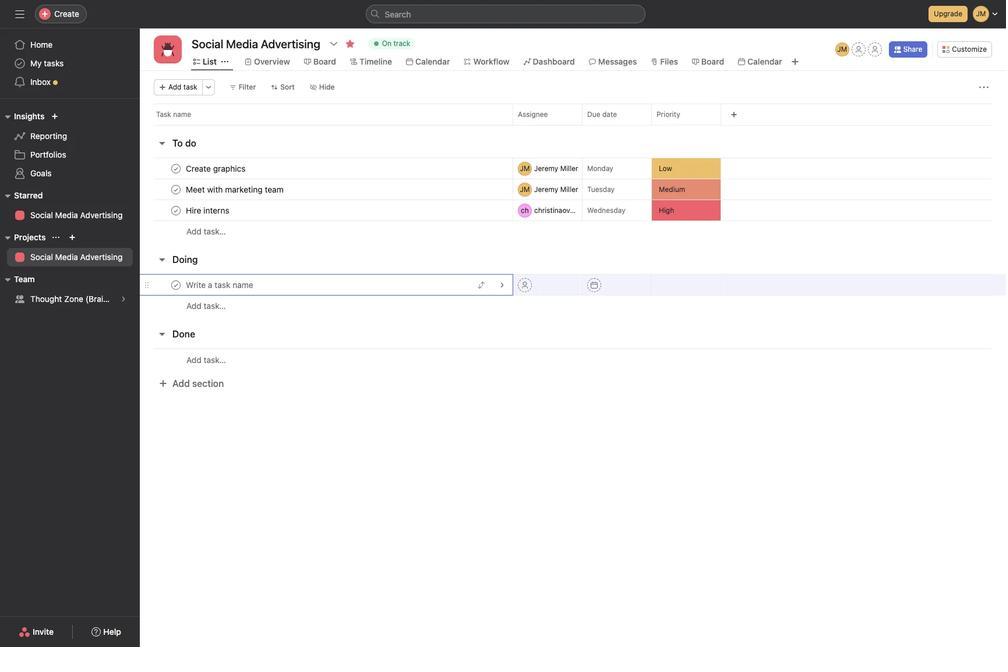 Task type: vqa. For each thing, say whether or not it's contained in the screenshot.
Mark complete image
no



Task type: describe. For each thing, give the bounding box(es) containing it.
global element
[[0, 29, 140, 98]]

team button
[[0, 273, 35, 287]]

remove from starred image
[[345, 39, 355, 48]]

show options image
[[329, 39, 338, 48]]

invite button
[[11, 622, 61, 643]]

filter button
[[224, 79, 261, 96]]

tasks
[[44, 58, 64, 68]]

task… for "add task…" button in the header doing tree grid
[[204, 301, 226, 311]]

insights button
[[0, 110, 44, 123]]

media inside starred element
[[55, 210, 78, 220]]

list
[[203, 57, 217, 66]]

social media advertising inside starred element
[[30, 210, 123, 220]]

row containing ch
[[140, 200, 1006, 221]]

add task… for "add task…" button within 'header to do' tree grid
[[186, 227, 226, 237]]

share
[[903, 45, 922, 54]]

home link
[[7, 36, 133, 54]]

due date
[[587, 110, 617, 119]]

my
[[30, 58, 42, 68]]

collapse task list for this section image
[[157, 255, 167, 264]]

medium
[[659, 185, 685, 194]]

create
[[54, 9, 79, 19]]

on track button
[[363, 36, 420, 52]]

upgrade button
[[929, 6, 968, 22]]

insights element
[[0, 106, 140, 185]]

hide button
[[305, 79, 340, 96]]

completed image for create graphics text box
[[169, 162, 183, 176]]

invite
[[33, 627, 54, 637]]

(brainstorm
[[86, 294, 130, 304]]

add task… button for third add task… row from the top of the page
[[186, 354, 226, 367]]

jm inside button
[[837, 45, 847, 54]]

doing
[[172, 255, 198, 265]]

add for "add task…" button in the header doing tree grid
[[186, 301, 201, 311]]

media inside projects element
[[55, 252, 78, 262]]

projects button
[[0, 231, 46, 245]]

collapse task list for this section image for third add task… row from the top of the page
[[157, 330, 167, 339]]

my tasks
[[30, 58, 64, 68]]

help
[[103, 627, 121, 637]]

board for 2nd the board link from left
[[701, 57, 724, 66]]

overview
[[254, 57, 290, 66]]

0 horizontal spatial more actions image
[[205, 84, 212, 91]]

2 add task… row from the top
[[140, 295, 1006, 317]]

monday
[[587, 164, 613, 173]]

low button
[[652, 158, 721, 179]]

thought zone (brainstorm space) link
[[7, 290, 158, 309]]

collapse task list for this section image for 'header to do' tree grid
[[157, 139, 167, 148]]

ch button
[[518, 204, 580, 218]]

jm button
[[835, 43, 849, 57]]

Meet with marketing team text field
[[183, 184, 287, 195]]

create button
[[35, 5, 87, 23]]

inbox link
[[7, 73, 133, 91]]

section
[[192, 379, 224, 389]]

goals link
[[7, 164, 133, 183]]

add for "add task…" button within 'header to do' tree grid
[[186, 227, 201, 237]]

meet with marketing team cell
[[140, 179, 513, 200]]

dashboard link
[[523, 55, 575, 68]]

due
[[587, 110, 600, 119]]

add task… button for first add task… row from the top of the page
[[186, 225, 226, 238]]

Create graphics text field
[[183, 163, 249, 174]]

sort button
[[266, 79, 300, 96]]

miller for monday
[[560, 164, 578, 173]]

reporting
[[30, 131, 67, 141]]

2 calendar from the left
[[747, 57, 782, 66]]

date
[[602, 110, 617, 119]]

space)
[[132, 294, 158, 304]]

doing button
[[172, 249, 198, 270]]

social media advertising link inside starred element
[[7, 206, 133, 225]]

tab actions image
[[221, 58, 228, 65]]

to do button
[[172, 133, 196, 154]]

dashboard
[[533, 57, 575, 66]]

to
[[172, 138, 183, 149]]

high button
[[652, 200, 721, 221]]

hire interns cell
[[140, 200, 513, 221]]

overview link
[[245, 55, 290, 68]]

add task… button for 2nd add task… row from the top of the page
[[186, 300, 226, 313]]

workflow
[[473, 57, 509, 66]]

Completed checkbox
[[169, 162, 183, 176]]

starred
[[14, 190, 43, 200]]

messages
[[598, 57, 637, 66]]

completed checkbox for jm
[[169, 183, 183, 197]]

see details, thought zone (brainstorm space) image
[[120, 296, 127, 303]]

inbox
[[30, 77, 51, 87]]

done
[[172, 329, 195, 340]]

3 add task… row from the top
[[140, 349, 1006, 371]]

show options, current sort, top image
[[53, 234, 60, 241]]

customize button
[[937, 41, 992, 58]]

1 calendar link from the left
[[406, 55, 450, 68]]

completed checkbox inside header doing tree grid
[[169, 278, 183, 292]]

2 board link from the left
[[692, 55, 724, 68]]

timeline
[[359, 57, 392, 66]]

medium button
[[652, 179, 721, 200]]

social inside projects element
[[30, 252, 53, 262]]

portfolios
[[30, 150, 66, 160]]

social media advertising link inside projects element
[[7, 248, 133, 267]]

header doing tree grid
[[140, 274, 1006, 317]]

create graphics cell
[[140, 158, 513, 179]]

filter
[[239, 83, 256, 91]]

do
[[185, 138, 196, 149]]

messages link
[[589, 55, 637, 68]]

on track
[[382, 39, 410, 48]]

team
[[14, 274, 35, 284]]

wednesday
[[587, 206, 625, 215]]

projects
[[14, 232, 46, 242]]



Task type: locate. For each thing, give the bounding box(es) containing it.
zone
[[64, 294, 83, 304]]

board down show options image
[[313, 57, 336, 66]]

0 vertical spatial social
[[30, 210, 53, 220]]

add task button
[[154, 79, 203, 96]]

task… inside header doing tree grid
[[204, 301, 226, 311]]

customize
[[952, 45, 987, 54]]

social media advertising link down new project or portfolio 'image'
[[7, 248, 133, 267]]

jm for medium
[[520, 185, 530, 194]]

jeremy miller for tuesday
[[534, 185, 578, 194]]

insights
[[14, 111, 44, 121]]

0 vertical spatial completed image
[[169, 162, 183, 176]]

add section
[[172, 379, 224, 389]]

2 completed image from the top
[[169, 278, 183, 292]]

completed image left hire interns text field in the top of the page
[[169, 204, 183, 218]]

1 jeremy miller from the top
[[534, 164, 578, 173]]

board link
[[304, 55, 336, 68], [692, 55, 724, 68]]

3 add task… button from the top
[[186, 354, 226, 367]]

task… down hire interns text field in the top of the page
[[204, 227, 226, 237]]

1 horizontal spatial calendar
[[747, 57, 782, 66]]

0 vertical spatial task…
[[204, 227, 226, 237]]

1 collapse task list for this section image from the top
[[157, 139, 167, 148]]

1 vertical spatial media
[[55, 252, 78, 262]]

1 completed checkbox from the top
[[169, 183, 183, 197]]

1 vertical spatial jeremy
[[534, 185, 558, 194]]

0 vertical spatial jeremy miller
[[534, 164, 578, 173]]

1 board link from the left
[[304, 55, 336, 68]]

completed image inside the create graphics 'cell'
[[169, 162, 183, 176]]

0 vertical spatial collapse task list for this section image
[[157, 139, 167, 148]]

advertising for social media advertising link in the starred element
[[80, 210, 123, 220]]

1 vertical spatial add task… row
[[140, 295, 1006, 317]]

jeremy for monday
[[534, 164, 558, 173]]

0 vertical spatial social media advertising link
[[7, 206, 133, 225]]

jeremy
[[534, 164, 558, 173], [534, 185, 558, 194]]

1 miller from the top
[[560, 164, 578, 173]]

projects element
[[0, 227, 140, 269]]

task name
[[156, 110, 191, 119]]

2 vertical spatial jm
[[520, 185, 530, 194]]

more actions image
[[979, 83, 989, 92], [205, 84, 212, 91]]

2 vertical spatial add task… button
[[186, 354, 226, 367]]

jm for low
[[520, 164, 530, 173]]

advertising up teams element at the top
[[80, 252, 123, 262]]

1 vertical spatial completed image
[[169, 278, 183, 292]]

advertising inside projects element
[[80, 252, 123, 262]]

add task… button down hire interns text field in the top of the page
[[186, 225, 226, 238]]

3 completed checkbox from the top
[[169, 278, 183, 292]]

completed checkbox down 'doing' button
[[169, 278, 183, 292]]

advertising
[[80, 210, 123, 220], [80, 252, 123, 262]]

task… up section
[[204, 355, 226, 365]]

None text field
[[189, 33, 323, 54]]

more actions image down customize
[[979, 83, 989, 92]]

add task… inside header doing tree grid
[[186, 301, 226, 311]]

social media advertising
[[30, 210, 123, 220], [30, 252, 123, 262]]

completed image down completed checkbox
[[169, 183, 183, 197]]

2 advertising from the top
[[80, 252, 123, 262]]

cell
[[140, 274, 513, 296]]

completed image down the to
[[169, 162, 183, 176]]

files
[[660, 57, 678, 66]]

social media advertising inside projects element
[[30, 252, 123, 262]]

1 board from the left
[[313, 57, 336, 66]]

2 social media advertising link from the top
[[7, 248, 133, 267]]

task… for "add task…" button within 'header to do' tree grid
[[204, 227, 226, 237]]

1 social from the top
[[30, 210, 53, 220]]

completed checkbox down completed checkbox
[[169, 183, 183, 197]]

cell inside header doing tree grid
[[140, 274, 513, 296]]

1 vertical spatial miller
[[560, 185, 578, 194]]

social inside starred element
[[30, 210, 53, 220]]

completed checkbox for ch
[[169, 204, 183, 218]]

Completed checkbox
[[169, 183, 183, 197], [169, 204, 183, 218], [169, 278, 183, 292]]

task…
[[204, 227, 226, 237], [204, 301, 226, 311], [204, 355, 226, 365]]

row containing task name
[[140, 104, 1006, 125]]

calendar
[[415, 57, 450, 66], [747, 57, 782, 66]]

media up new project or portfolio 'image'
[[55, 210, 78, 220]]

1 advertising from the top
[[80, 210, 123, 220]]

1 vertical spatial completed checkbox
[[169, 204, 183, 218]]

Hire interns text field
[[183, 205, 233, 216]]

1 add task… row from the top
[[140, 221, 1006, 242]]

add task… for "add task…" button in the header doing tree grid
[[186, 301, 226, 311]]

0 vertical spatial add task… row
[[140, 221, 1006, 242]]

portfolios link
[[7, 146, 133, 164]]

0 horizontal spatial calendar link
[[406, 55, 450, 68]]

1 horizontal spatial more actions image
[[979, 83, 989, 92]]

assignee
[[518, 110, 548, 119]]

1 vertical spatial jeremy miller
[[534, 185, 578, 194]]

social down projects on the top left of page
[[30, 252, 53, 262]]

add left section
[[172, 379, 190, 389]]

2 board from the left
[[701, 57, 724, 66]]

completed image
[[169, 183, 183, 197], [169, 204, 183, 218]]

3 add task… from the top
[[186, 355, 226, 365]]

Search tasks, projects, and more text field
[[366, 5, 645, 23]]

1 horizontal spatial calendar link
[[738, 55, 782, 68]]

add inside 'header to do' tree grid
[[186, 227, 201, 237]]

more actions image right task
[[205, 84, 212, 91]]

ch
[[521, 206, 529, 215]]

1 vertical spatial collapse task list for this section image
[[157, 330, 167, 339]]

files link
[[651, 55, 678, 68]]

completed checkbox left hire interns text field in the top of the page
[[169, 204, 183, 218]]

add task… button inside 'header to do' tree grid
[[186, 225, 226, 238]]

board right the files
[[701, 57, 724, 66]]

sort
[[280, 83, 295, 91]]

0 horizontal spatial calendar
[[415, 57, 450, 66]]

1 social media advertising from the top
[[30, 210, 123, 220]]

2 completed checkbox from the top
[[169, 204, 183, 218]]

task
[[183, 83, 197, 91]]

2 media from the top
[[55, 252, 78, 262]]

1 horizontal spatial board
[[701, 57, 724, 66]]

hide sidebar image
[[15, 9, 24, 19]]

0 vertical spatial jm
[[837, 45, 847, 54]]

upgrade
[[934, 9, 962, 18]]

board
[[313, 57, 336, 66], [701, 57, 724, 66]]

board for first the board link
[[313, 57, 336, 66]]

completed image inside hire interns cell
[[169, 204, 183, 218]]

jm
[[837, 45, 847, 54], [520, 164, 530, 173], [520, 185, 530, 194]]

add left task
[[168, 83, 181, 91]]

completed image
[[169, 162, 183, 176], [169, 278, 183, 292]]

collapse task list for this section image left done button
[[157, 330, 167, 339]]

starred button
[[0, 189, 43, 203]]

1 completed image from the top
[[169, 183, 183, 197]]

my tasks link
[[7, 54, 133, 73]]

1 vertical spatial add task…
[[186, 301, 226, 311]]

2 add task… button from the top
[[186, 300, 226, 313]]

collapse task list for this section image
[[157, 139, 167, 148], [157, 330, 167, 339]]

advertising for social media advertising link in projects element
[[80, 252, 123, 262]]

new project or portfolio image
[[69, 234, 76, 241]]

completed image for write a task name text field
[[169, 278, 183, 292]]

2 vertical spatial task…
[[204, 355, 226, 365]]

1 media from the top
[[55, 210, 78, 220]]

calendar down on track popup button
[[415, 57, 450, 66]]

add task… button down write a task name text field
[[186, 300, 226, 313]]

social media advertising up new project or portfolio 'image'
[[30, 210, 123, 220]]

0 vertical spatial jeremy
[[534, 164, 558, 173]]

2 task… from the top
[[204, 301, 226, 311]]

add task… for third add task… row from the top of the page's "add task…" button
[[186, 355, 226, 365]]

on
[[382, 39, 392, 48]]

add down hire interns text field in the top of the page
[[186, 227, 201, 237]]

2 completed image from the top
[[169, 204, 183, 218]]

jeremy miller
[[534, 164, 578, 173], [534, 185, 578, 194]]

1 jeremy from the top
[[534, 164, 558, 173]]

add task… row
[[140, 221, 1006, 242], [140, 295, 1006, 317], [140, 349, 1006, 371]]

add task… up section
[[186, 355, 226, 365]]

task… for third add task… row from the top of the page's "add task…" button
[[204, 355, 226, 365]]

tuesday
[[587, 185, 615, 194]]

miller for tuesday
[[560, 185, 578, 194]]

add task
[[168, 83, 197, 91]]

add up done button
[[186, 301, 201, 311]]

add task… down hire interns text field in the top of the page
[[186, 227, 226, 237]]

bug image
[[161, 43, 175, 57]]

0 vertical spatial media
[[55, 210, 78, 220]]

share button
[[889, 41, 928, 58]]

1 horizontal spatial board link
[[692, 55, 724, 68]]

add tab image
[[790, 57, 800, 66]]

2 jeremy miller from the top
[[534, 185, 578, 194]]

add task…
[[186, 227, 226, 237], [186, 301, 226, 311], [186, 355, 226, 365]]

task… down write a task name text field
[[204, 301, 226, 311]]

completed checkbox inside meet with marketing team cell
[[169, 183, 183, 197]]

header to do tree grid
[[140, 158, 1006, 242]]

calendar link down track
[[406, 55, 450, 68]]

2 social from the top
[[30, 252, 53, 262]]

jeremy miller for monday
[[534, 164, 578, 173]]

row
[[140, 104, 1006, 125], [154, 125, 992, 126], [140, 158, 1006, 179], [140, 179, 1006, 200], [140, 200, 1006, 221], [140, 274, 1006, 296]]

1 task… from the top
[[204, 227, 226, 237]]

0 vertical spatial add task…
[[186, 227, 226, 237]]

advertising inside starred element
[[80, 210, 123, 220]]

0 vertical spatial add task… button
[[186, 225, 226, 238]]

1 vertical spatial advertising
[[80, 252, 123, 262]]

name
[[173, 110, 191, 119]]

add task… button
[[186, 225, 226, 238], [186, 300, 226, 313], [186, 354, 226, 367]]

1 vertical spatial jm
[[520, 164, 530, 173]]

add task… down write a task name text field
[[186, 301, 226, 311]]

teams element
[[0, 269, 158, 311]]

starred element
[[0, 185, 140, 227]]

task… inside 'header to do' tree grid
[[204, 227, 226, 237]]

list link
[[193, 55, 217, 68]]

social down starred
[[30, 210, 53, 220]]

high
[[659, 206, 674, 215]]

social media advertising link up new project or portfolio 'image'
[[7, 206, 133, 225]]

completed checkbox inside hire interns cell
[[169, 204, 183, 218]]

1 completed image from the top
[[169, 162, 183, 176]]

add task… inside 'header to do' tree grid
[[186, 227, 226, 237]]

1 vertical spatial social media advertising
[[30, 252, 123, 262]]

help button
[[84, 622, 129, 643]]

1 vertical spatial completed image
[[169, 204, 183, 218]]

thought zone (brainstorm space)
[[30, 294, 158, 304]]

0 horizontal spatial board link
[[304, 55, 336, 68]]

thought
[[30, 294, 62, 304]]

2 calendar link from the left
[[738, 55, 782, 68]]

add field image
[[730, 111, 737, 118]]

miller left 'monday'
[[560, 164, 578, 173]]

media down new project or portfolio 'image'
[[55, 252, 78, 262]]

move tasks between sections image
[[478, 282, 485, 289]]

3 task… from the top
[[204, 355, 226, 365]]

miller
[[560, 164, 578, 173], [560, 185, 578, 194]]

task
[[156, 110, 171, 119]]

completed image for ch
[[169, 204, 183, 218]]

1 add task… from the top
[[186, 227, 226, 237]]

0 horizontal spatial board
[[313, 57, 336, 66]]

1 add task… button from the top
[[186, 225, 226, 238]]

0 vertical spatial social media advertising
[[30, 210, 123, 220]]

completed image for jm
[[169, 183, 183, 197]]

collapse task list for this section image left the to
[[157, 139, 167, 148]]

reporting link
[[7, 127, 133, 146]]

1 vertical spatial add task… button
[[186, 300, 226, 313]]

0 vertical spatial completed image
[[169, 183, 183, 197]]

add task… button up section
[[186, 354, 226, 367]]

done button
[[172, 324, 195, 345]]

social media advertising down new project or portfolio 'image'
[[30, 252, 123, 262]]

2 collapse task list for this section image from the top
[[157, 330, 167, 339]]

advertising up projects element
[[80, 210, 123, 220]]

timeline link
[[350, 55, 392, 68]]

completed image down 'doing' button
[[169, 278, 183, 292]]

completed image inside meet with marketing team cell
[[169, 183, 183, 197]]

new image
[[51, 113, 58, 120]]

add up the 'add section' button
[[186, 355, 201, 365]]

1 social media advertising link from the top
[[7, 206, 133, 225]]

media
[[55, 210, 78, 220], [55, 252, 78, 262]]

0 vertical spatial miller
[[560, 164, 578, 173]]

workflow link
[[464, 55, 509, 68]]

track
[[393, 39, 410, 48]]

goals
[[30, 168, 52, 178]]

2 jeremy from the top
[[534, 185, 558, 194]]

0 vertical spatial advertising
[[80, 210, 123, 220]]

jeremy for tuesday
[[534, 185, 558, 194]]

2 social media advertising from the top
[[30, 252, 123, 262]]

2 miller from the top
[[560, 185, 578, 194]]

calendar left add tab icon
[[747, 57, 782, 66]]

add inside header doing tree grid
[[186, 301, 201, 311]]

low
[[659, 164, 672, 173]]

home
[[30, 40, 53, 50]]

board link right the files
[[692, 55, 724, 68]]

0 vertical spatial completed checkbox
[[169, 183, 183, 197]]

calendar link left add tab icon
[[738, 55, 782, 68]]

priority
[[657, 110, 680, 119]]

miller up ch button
[[560, 185, 578, 194]]

add
[[168, 83, 181, 91], [186, 227, 201, 237], [186, 301, 201, 311], [186, 355, 201, 365], [172, 379, 190, 389]]

add for third add task… row from the top of the page's "add task…" button
[[186, 355, 201, 365]]

2 vertical spatial add task…
[[186, 355, 226, 365]]

2 vertical spatial completed checkbox
[[169, 278, 183, 292]]

1 vertical spatial task…
[[204, 301, 226, 311]]

2 add task… from the top
[[186, 301, 226, 311]]

Write a task name text field
[[183, 279, 257, 291]]

details image
[[499, 282, 506, 289]]

2 vertical spatial add task… row
[[140, 349, 1006, 371]]

add section button
[[154, 373, 229, 394]]

add task… button inside header doing tree grid
[[186, 300, 226, 313]]

1 vertical spatial social media advertising link
[[7, 248, 133, 267]]

board link down show options image
[[304, 55, 336, 68]]

social media advertising link
[[7, 206, 133, 225], [7, 248, 133, 267]]

to do
[[172, 138, 196, 149]]

1 vertical spatial social
[[30, 252, 53, 262]]

1 calendar from the left
[[415, 57, 450, 66]]

hide
[[319, 83, 335, 91]]



